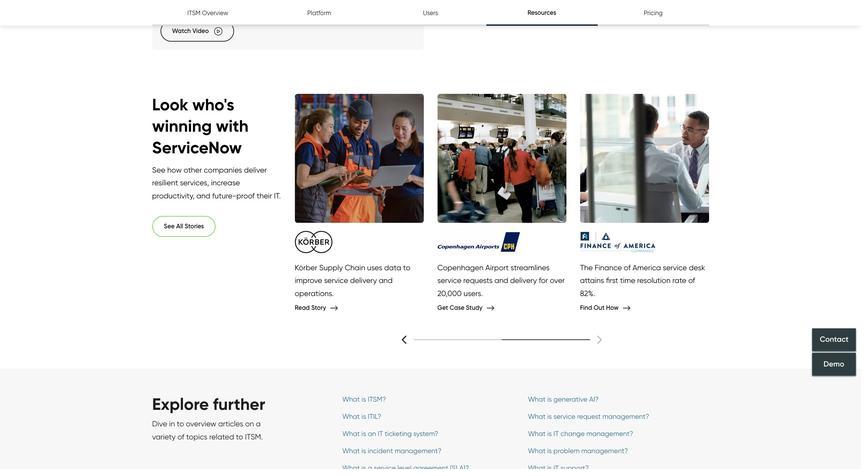 Task type: vqa. For each thing, say whether or not it's contained in the screenshot.
8.7%
no



Task type: locate. For each thing, give the bounding box(es) containing it.
1 horizontal spatial to
[[236, 432, 243, 441]]

change
[[561, 430, 585, 438]]

future-
[[212, 191, 237, 200]]

incident
[[368, 447, 394, 455]]

20,000
[[438, 289, 462, 298]]

system?
[[414, 430, 439, 438]]

operations.
[[295, 289, 334, 298]]

get case study link
[[431, 94, 574, 311]]

out
[[584, 94, 593, 99]]

what is incident management?
[[343, 447, 442, 455]]

how
[[167, 165, 182, 174]]

study
[[453, 94, 466, 99]]

look
[[152, 94, 188, 115]]

it left change
[[554, 430, 559, 438]]

is left an
[[362, 430, 366, 438]]

service down supply
[[324, 276, 349, 285]]

to
[[404, 263, 411, 272], [177, 420, 184, 429], [236, 432, 243, 441]]

is for it
[[548, 430, 552, 438]]

2 vertical spatial of
[[178, 432, 185, 441]]

0 vertical spatial to
[[404, 263, 411, 272]]

and
[[197, 191, 211, 200], [379, 276, 393, 285], [495, 276, 509, 285]]

streamlines
[[511, 263, 550, 272]]

delivery
[[350, 276, 377, 285], [511, 276, 538, 285]]

of inside dive in to overview articles on a variety of topics related to itsm.
[[178, 432, 185, 441]]

it
[[193, 2, 199, 12], [378, 430, 383, 438], [554, 430, 559, 438]]

0 horizontal spatial of
[[178, 432, 185, 441]]

1 horizontal spatial delivery
[[511, 276, 538, 285]]

1 delivery from the left
[[350, 276, 377, 285]]

2 horizontal spatial to
[[404, 263, 411, 272]]

is left itsm?
[[362, 395, 366, 404]]

of
[[624, 263, 631, 272], [689, 276, 696, 285], [178, 432, 185, 441]]

delivery down the chain at bottom left
[[350, 276, 377, 285]]

is for problem
[[548, 447, 552, 455]]

request
[[578, 413, 601, 421]]

is for itsm?
[[362, 395, 366, 404]]

airport
[[486, 263, 509, 272]]

to left itsm. on the left bottom of the page
[[236, 432, 243, 441]]

what is an it ticketing system? link
[[343, 430, 439, 438]]

attains
[[581, 276, 605, 285]]

a
[[256, 420, 261, 429]]

what is it change management? link
[[529, 430, 634, 438]]

of right rate
[[689, 276, 696, 285]]

is left change
[[548, 430, 552, 438]]

service down what is generative ai?
[[554, 413, 576, 421]]

management?
[[603, 413, 650, 421], [587, 430, 634, 438], [395, 447, 442, 455], [582, 447, 629, 455]]

is for an
[[362, 430, 366, 438]]

itsm.
[[245, 432, 263, 441]]

is
[[362, 395, 366, 404], [548, 395, 552, 404], [362, 413, 366, 421], [548, 413, 552, 421], [362, 430, 366, 438], [548, 430, 552, 438], [362, 447, 366, 455], [548, 447, 552, 455]]

topics
[[186, 432, 208, 441]]

finance
[[595, 263, 623, 272]]

to inside körber supply chain uses data to improve service delivery and operations.
[[404, 263, 411, 272]]

and inside the copenhagen airport streamlines service requests and delivery for over 20,000 users.
[[495, 276, 509, 285]]

2 delivery from the left
[[511, 276, 538, 285]]

0 horizontal spatial to
[[177, 420, 184, 429]]

what is itsm?
[[343, 395, 386, 404]]

it.
[[274, 191, 281, 200]]

0 horizontal spatial delivery
[[350, 276, 377, 285]]

service inside the finance of america service desk attains first time resolution rate of 82%.
[[664, 263, 688, 272]]

and down 'airport'
[[495, 276, 509, 285]]

0 horizontal spatial and
[[197, 191, 211, 200]]

service up '20,000' at the right bottom of page
[[438, 276, 462, 285]]

2 horizontal spatial of
[[689, 276, 696, 285]]

an
[[368, 430, 376, 438]]

resilient
[[152, 178, 178, 187]]

overview
[[186, 420, 217, 429]]

is down what is generative ai?
[[548, 413, 552, 421]]

to right data
[[404, 263, 411, 272]]

ticketing
[[385, 430, 412, 438]]

rate
[[673, 276, 687, 285]]

is for generative
[[548, 395, 552, 404]]

uses
[[367, 263, 383, 272]]

in
[[169, 420, 175, 429]]

on
[[245, 420, 254, 429]]

what for what is an it ticketing system?
[[343, 430, 360, 438]]

delivery down "streamlines"
[[511, 276, 538, 285]]

what for what is itil?
[[343, 413, 360, 421]]

and inside see how other companies deliver resilient services, increase productivity, and future-proof their it.
[[197, 191, 211, 200]]

0 vertical spatial of
[[624, 263, 631, 272]]

chain
[[345, 263, 366, 272]]

productivity,
[[152, 191, 195, 200]]

further
[[213, 394, 266, 415]]

is left the problem
[[548, 447, 552, 455]]

winning
[[152, 116, 212, 136]]

is for itil?
[[362, 413, 366, 421]]

what is itil? link
[[343, 413, 382, 421]]

demo
[[825, 360, 845, 369]]

who's
[[193, 94, 235, 115]]

2 vertical spatial to
[[236, 432, 243, 441]]

is left itil?
[[362, 413, 366, 421]]

it left the services
[[193, 2, 199, 12]]

and down services,
[[197, 191, 211, 200]]

what is itil?
[[343, 413, 382, 421]]

is left incident
[[362, 447, 366, 455]]

what for what is itsm?
[[343, 395, 360, 404]]

copenhagen airport streamlines service requests and delivery for over 20,000 users.
[[438, 263, 565, 298]]

the finance of america service desk attains first time resolution rate of 82%.
[[581, 263, 706, 298]]

what for what is service request management?
[[529, 413, 546, 421]]

users.
[[464, 289, 483, 298]]

and inside körber supply chain uses data to improve service delivery and operations.
[[379, 276, 393, 285]]

1 horizontal spatial and
[[379, 276, 393, 285]]

service up rate
[[664, 263, 688, 272]]

it right an
[[378, 430, 383, 438]]

of up time
[[624, 263, 631, 272]]

and down data
[[379, 276, 393, 285]]

of left the 'topics'
[[178, 432, 185, 441]]

2 horizontal spatial and
[[495, 276, 509, 285]]

körber supply chain uses data to improve service delivery and operations.
[[295, 263, 411, 298]]

proof
[[237, 191, 255, 200]]

variety
[[152, 432, 176, 441]]

to right in
[[177, 420, 184, 429]]

demo link
[[813, 353, 857, 376]]

how
[[594, 94, 604, 99]]

what is problem management? link
[[529, 447, 629, 455]]

what for what is it change management?
[[529, 430, 546, 438]]

is left generative
[[548, 395, 552, 404]]

itsm?
[[368, 395, 386, 404]]



Task type: describe. For each thing, give the bounding box(es) containing it.
read
[[288, 94, 300, 99]]

what for what is generative ai?
[[529, 395, 546, 404]]

what is itsm? link
[[343, 395, 386, 404]]

itil?
[[368, 413, 382, 421]]

find out how link
[[574, 94, 717, 311]]

explore
[[152, 394, 209, 415]]

for
[[539, 276, 549, 285]]

their
[[257, 191, 272, 200]]

see how other companies deliver resilient services, increase productivity, and future-proof their it.
[[152, 165, 281, 200]]

dive
[[152, 420, 167, 429]]

articles
[[218, 420, 244, 429]]

problem
[[554, 447, 580, 455]]

the
[[581, 263, 593, 272]]

what for what is incident management?
[[343, 447, 360, 455]]

deliver
[[244, 165, 267, 174]]

contact link
[[813, 329, 857, 351]]

what is problem management?
[[529, 447, 629, 455]]

look who's winning with servicenow
[[152, 94, 249, 158]]

what is it change management?
[[529, 430, 634, 438]]

copenhagen
[[438, 263, 484, 272]]

other
[[184, 165, 202, 174]]

what is generative ai? link
[[529, 395, 599, 404]]

what for what is problem management?
[[529, 447, 546, 455]]

what is an it ticketing system?
[[343, 430, 439, 438]]

what is incident management? link
[[343, 447, 442, 455]]

servicenow
[[152, 137, 242, 158]]

related
[[209, 432, 234, 441]]

1 horizontal spatial it
[[378, 430, 383, 438]]

get case study
[[431, 94, 466, 99]]

what is service request management? link
[[529, 413, 650, 421]]

service inside the copenhagen airport streamlines service requests and delivery for over 20,000 users.
[[438, 276, 462, 285]]

1 horizontal spatial of
[[624, 263, 631, 272]]

story
[[301, 94, 312, 99]]

ai?
[[590, 395, 599, 404]]

and for delivery
[[379, 276, 393, 285]]

what is service request management?
[[529, 413, 650, 421]]

america
[[633, 263, 662, 272]]

find
[[574, 94, 583, 99]]

data
[[385, 263, 402, 272]]

contact
[[821, 335, 849, 344]]

companies
[[204, 165, 242, 174]]

with
[[216, 116, 249, 136]]

is for incident
[[362, 447, 366, 455]]

services,
[[180, 178, 209, 187]]

time
[[621, 276, 636, 285]]

get
[[431, 94, 439, 99]]

scalable
[[161, 2, 191, 12]]

explore further
[[152, 394, 266, 415]]

read story
[[288, 94, 312, 99]]

dive in to overview articles on a variety of topics related to itsm.
[[152, 420, 263, 441]]

generative
[[554, 395, 588, 404]]

read story link
[[288, 94, 431, 311]]

scalable it services
[[161, 2, 231, 12]]

1 vertical spatial of
[[689, 276, 696, 285]]

case
[[441, 94, 452, 99]]

increase
[[211, 178, 240, 187]]

service inside körber supply chain uses data to improve service delivery and operations.
[[324, 276, 349, 285]]

1 vertical spatial to
[[177, 420, 184, 429]]

2 horizontal spatial it
[[554, 430, 559, 438]]

delivery inside the copenhagen airport streamlines service requests and delivery for over 20,000 users.
[[511, 276, 538, 285]]

0 horizontal spatial it
[[193, 2, 199, 12]]

see
[[152, 165, 166, 174]]

what is generative ai?
[[529, 395, 599, 404]]

over
[[550, 276, 565, 285]]

delivery inside körber supply chain uses data to improve service delivery and operations.
[[350, 276, 377, 285]]

requests
[[464, 276, 493, 285]]

find out how
[[574, 94, 604, 99]]

körber
[[295, 263, 318, 272]]

82%.
[[581, 289, 596, 298]]

supply
[[320, 263, 343, 272]]

and for productivity,
[[197, 191, 211, 200]]

first
[[607, 276, 619, 285]]

resolution
[[638, 276, 671, 285]]

improve
[[295, 276, 323, 285]]

services
[[201, 2, 231, 12]]

desk
[[690, 263, 706, 272]]

is for service
[[548, 413, 552, 421]]



